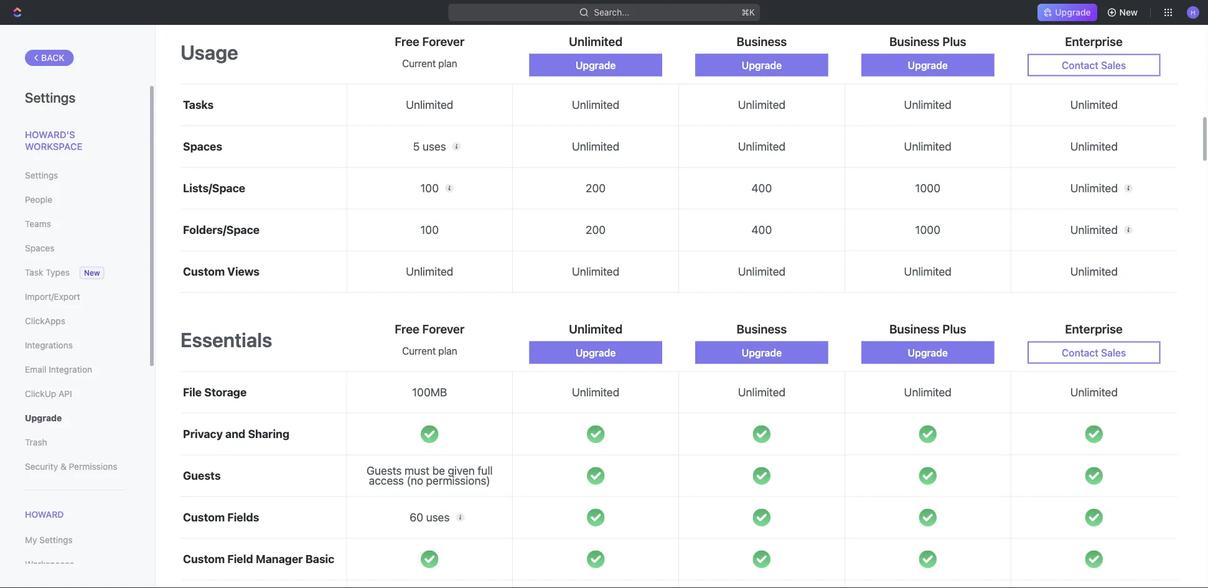 Task type: locate. For each thing, give the bounding box(es) containing it.
1 vertical spatial uses
[[426, 511, 450, 524]]

custom for essentials
[[183, 553, 225, 566]]

storage
[[204, 386, 247, 399]]

60 uses
[[410, 511, 450, 524]]

forever for usage
[[422, 34, 465, 49]]

guests for guests must be given full access (no permissions)
[[367, 464, 402, 478]]

contact
[[1062, 59, 1099, 71], [1062, 347, 1099, 359]]

2 contact sales from the top
[[1062, 347, 1126, 359]]

2 100 from the top
[[420, 223, 439, 237]]

current for essentials
[[402, 345, 436, 357]]

2 sales from the top
[[1101, 347, 1126, 359]]

plus
[[943, 34, 967, 49], [943, 322, 967, 336]]

spaces
[[183, 140, 222, 153], [25, 243, 54, 253]]

1 forever from the top
[[422, 34, 465, 49]]

0 horizontal spatial guests
[[183, 469, 221, 483]]

h button
[[1184, 2, 1203, 22]]

1 vertical spatial current plan
[[402, 345, 457, 357]]

0 vertical spatial free
[[395, 34, 420, 49]]

settings up howard's
[[25, 89, 76, 105]]

enterprise
[[1065, 34, 1123, 49], [1065, 322, 1123, 336]]

1 sales from the top
[[1101, 59, 1126, 71]]

1 vertical spatial free forever
[[395, 322, 465, 336]]

clickup api
[[25, 389, 72, 399]]

free
[[395, 34, 420, 49], [395, 322, 420, 336]]

forever for essentials
[[422, 322, 465, 336]]

types
[[46, 267, 70, 278]]

0 vertical spatial enterprise
[[1065, 34, 1123, 49]]

current plan for usage
[[402, 57, 457, 69]]

200 for folders/space
[[586, 223, 606, 237]]

api
[[59, 389, 72, 399]]

business plus
[[890, 34, 967, 49], [890, 322, 967, 336]]

contact sales for essentials
[[1062, 347, 1126, 359]]

back
[[41, 53, 65, 63]]

guests inside the guests must be given full access (no permissions)
[[367, 464, 402, 478]]

1 vertical spatial current
[[402, 345, 436, 357]]

1 vertical spatial sales
[[1101, 347, 1126, 359]]

custom views
[[183, 265, 260, 278]]

upgrade inside settings element
[[25, 413, 62, 423]]

upgrade
[[1055, 7, 1091, 17], [576, 59, 616, 71], [742, 59, 782, 71], [908, 59, 948, 71], [576, 347, 616, 359], [742, 347, 782, 359], [908, 347, 948, 359], [25, 413, 62, 423]]

guests
[[367, 464, 402, 478], [183, 469, 221, 483]]

2 1000 from the top
[[915, 223, 941, 237]]

0 vertical spatial free forever
[[395, 34, 465, 49]]

⌘k
[[741, 7, 755, 17]]

current plan
[[402, 57, 457, 69], [402, 345, 457, 357]]

1000
[[915, 182, 941, 195], [915, 223, 941, 237]]

integrations link
[[25, 335, 124, 356]]

2 current from the top
[[402, 345, 436, 357]]

0 vertical spatial 400
[[752, 182, 772, 195]]

my
[[25, 535, 37, 546]]

spaces down teams
[[25, 243, 54, 253]]

1 vertical spatial 100
[[420, 223, 439, 237]]

1 vertical spatial plus
[[943, 322, 967, 336]]

1 contact sales from the top
[[1062, 59, 1126, 71]]

free forever for usage
[[395, 34, 465, 49]]

2 free from the top
[[395, 322, 420, 336]]

0 vertical spatial sales
[[1101, 59, 1126, 71]]

email integration link
[[25, 359, 124, 380]]

teams
[[25, 219, 51, 229]]

1 vertical spatial settings
[[25, 170, 58, 181]]

new inside settings element
[[84, 269, 100, 277]]

1 enterprise from the top
[[1065, 34, 1123, 49]]

email
[[25, 365, 46, 375]]

unlimited
[[569, 34, 623, 49], [406, 98, 453, 111], [572, 98, 620, 111], [738, 98, 786, 111], [904, 98, 952, 111], [1071, 98, 1118, 111], [572, 140, 620, 153], [738, 140, 786, 153], [904, 140, 952, 153], [1071, 140, 1118, 153], [1071, 182, 1118, 195], [1071, 223, 1118, 237], [406, 265, 453, 278], [572, 265, 620, 278], [738, 265, 786, 278], [904, 265, 952, 278], [1071, 265, 1118, 278], [569, 322, 623, 336], [572, 386, 620, 399], [738, 386, 786, 399], [904, 386, 952, 399], [1071, 386, 1118, 399]]

lists/space
[[183, 182, 245, 195]]

custom left fields
[[183, 511, 225, 524]]

1 horizontal spatial guests
[[367, 464, 402, 478]]

settings right my
[[39, 535, 73, 546]]

400 for folders/space
[[752, 223, 772, 237]]

privacy and sharing
[[183, 427, 290, 441]]

0 vertical spatial plus
[[943, 34, 967, 49]]

1 vertical spatial contact sales
[[1062, 347, 1126, 359]]

custom fields
[[183, 511, 259, 524]]

folders/space
[[183, 223, 260, 237]]

2 enterprise from the top
[[1065, 322, 1123, 336]]

2 contact from the top
[[1062, 347, 1099, 359]]

3 custom from the top
[[183, 553, 225, 566]]

sales
[[1101, 59, 1126, 71], [1101, 347, 1126, 359]]

400
[[752, 182, 772, 195], [752, 223, 772, 237]]

2 current plan from the top
[[402, 345, 457, 357]]

new
[[1120, 7, 1138, 17], [84, 269, 100, 277]]

upgrade link up trash link
[[25, 408, 124, 429]]

free for essentials
[[395, 322, 420, 336]]

security & permissions link
[[25, 456, 124, 478]]

1 plus from the top
[[943, 34, 967, 49]]

1 current plan from the top
[[402, 57, 457, 69]]

current for usage
[[402, 57, 436, 69]]

2 plus from the top
[[943, 322, 967, 336]]

spaces down the "tasks"
[[183, 140, 222, 153]]

1 business plus from the top
[[890, 34, 967, 49]]

check image
[[753, 425, 771, 443], [919, 425, 937, 443], [587, 467, 605, 485], [753, 509, 771, 527], [1086, 509, 1103, 527], [421, 551, 439, 568], [587, 551, 605, 568], [919, 551, 937, 568], [1086, 551, 1103, 568]]

1 vertical spatial spaces
[[25, 243, 54, 253]]

contact sales button for essentials
[[1028, 342, 1161, 364]]

200
[[586, 182, 606, 195], [586, 223, 606, 237]]

0 vertical spatial contact sales
[[1062, 59, 1126, 71]]

1 vertical spatial upgrade link
[[25, 408, 124, 429]]

task
[[25, 267, 43, 278]]

check image
[[421, 425, 439, 443], [587, 425, 605, 443], [1086, 425, 1103, 443], [753, 467, 771, 485], [919, 467, 937, 485], [1086, 467, 1103, 485], [587, 509, 605, 527], [919, 509, 937, 527], [753, 551, 771, 568]]

2 400 from the top
[[752, 223, 772, 237]]

contact sales button
[[1028, 54, 1161, 76], [1028, 342, 1161, 364]]

contact sales button for usage
[[1028, 54, 1161, 76]]

1 current from the top
[[402, 57, 436, 69]]

1 horizontal spatial spaces
[[183, 140, 222, 153]]

0 vertical spatial custom
[[183, 265, 225, 278]]

0 vertical spatial new
[[1120, 7, 1138, 17]]

import/export link
[[25, 286, 124, 308]]

upgrade link
[[1038, 4, 1097, 21], [25, 408, 124, 429]]

business plus for usage
[[890, 34, 967, 49]]

2 business plus from the top
[[890, 322, 967, 336]]

0 vertical spatial business plus
[[890, 34, 967, 49]]

be
[[432, 464, 445, 478]]

1 vertical spatial new
[[84, 269, 100, 277]]

1 horizontal spatial new
[[1120, 7, 1138, 17]]

1 vertical spatial 200
[[586, 223, 606, 237]]

settings element
[[0, 25, 156, 588]]

2 contact sales button from the top
[[1028, 342, 1161, 364]]

1 contact from the top
[[1062, 59, 1099, 71]]

settings up people
[[25, 170, 58, 181]]

2 vertical spatial settings
[[39, 535, 73, 546]]

0 horizontal spatial upgrade link
[[25, 408, 124, 429]]

contact sales
[[1062, 59, 1126, 71], [1062, 347, 1126, 359]]

1 vertical spatial business plus
[[890, 322, 967, 336]]

free forever
[[395, 34, 465, 49], [395, 322, 465, 336]]

custom
[[183, 265, 225, 278], [183, 511, 225, 524], [183, 553, 225, 566]]

1 vertical spatial custom
[[183, 511, 225, 524]]

custom for usage
[[183, 265, 225, 278]]

0 horizontal spatial new
[[84, 269, 100, 277]]

1 vertical spatial 400
[[752, 223, 772, 237]]

1 vertical spatial contact
[[1062, 347, 1099, 359]]

1000 for lists/space
[[915, 182, 941, 195]]

workspaces link
[[25, 554, 124, 575]]

0 vertical spatial plan
[[438, 57, 457, 69]]

2 forever from the top
[[422, 322, 465, 336]]

1 vertical spatial contact sales button
[[1028, 342, 1161, 364]]

field
[[227, 553, 253, 566]]

1 vertical spatial forever
[[422, 322, 465, 336]]

guests for guests
[[183, 469, 221, 483]]

1 custom from the top
[[183, 265, 225, 278]]

howard's
[[25, 129, 75, 140]]

trash
[[25, 437, 47, 448]]

views
[[227, 265, 260, 278]]

current plan for essentials
[[402, 345, 457, 357]]

0 vertical spatial 1000
[[915, 182, 941, 195]]

1 vertical spatial 1000
[[915, 223, 941, 237]]

sales for usage
[[1101, 59, 1126, 71]]

0 vertical spatial contact
[[1062, 59, 1099, 71]]

custom left field
[[183, 553, 225, 566]]

uses
[[423, 140, 446, 153], [426, 511, 450, 524]]

0 vertical spatial 200
[[586, 182, 606, 195]]

100
[[420, 182, 439, 195], [420, 223, 439, 237]]

1 contact sales button from the top
[[1028, 54, 1161, 76]]

5
[[413, 140, 420, 153]]

1 vertical spatial enterprise
[[1065, 322, 1123, 336]]

basic
[[306, 553, 335, 566]]

integrations
[[25, 340, 73, 351]]

custom left views at the left of page
[[183, 265, 225, 278]]

0 vertical spatial 100
[[420, 182, 439, 195]]

upgrade link left "new" button
[[1038, 4, 1097, 21]]

plan
[[438, 57, 457, 69], [438, 345, 457, 357]]

0 vertical spatial forever
[[422, 34, 465, 49]]

0 vertical spatial contact sales button
[[1028, 54, 1161, 76]]

uses right 60
[[426, 511, 450, 524]]

2 vertical spatial custom
[[183, 553, 225, 566]]

settings
[[25, 89, 76, 105], [25, 170, 58, 181], [39, 535, 73, 546]]

1 vertical spatial free
[[395, 322, 420, 336]]

guests down privacy
[[183, 469, 221, 483]]

0 vertical spatial spaces
[[183, 140, 222, 153]]

0 vertical spatial current
[[402, 57, 436, 69]]

1 horizontal spatial upgrade link
[[1038, 4, 1097, 21]]

1 vertical spatial plan
[[438, 345, 457, 357]]

1 plan from the top
[[438, 57, 457, 69]]

60
[[410, 511, 423, 524]]

0 vertical spatial uses
[[423, 140, 446, 153]]

contact sales for usage
[[1062, 59, 1126, 71]]

1 free from the top
[[395, 34, 420, 49]]

plus for usage
[[943, 34, 967, 49]]

uses right 5
[[423, 140, 446, 153]]

1 200 from the top
[[586, 182, 606, 195]]

business
[[737, 34, 787, 49], [890, 34, 940, 49], [737, 322, 787, 336], [890, 322, 940, 336]]

0 vertical spatial current plan
[[402, 57, 457, 69]]

trash link
[[25, 432, 124, 453]]

1 400 from the top
[[752, 182, 772, 195]]

enterprise for usage
[[1065, 34, 1123, 49]]

1 1000 from the top
[[915, 182, 941, 195]]

0 horizontal spatial spaces
[[25, 243, 54, 253]]

2 200 from the top
[[586, 223, 606, 237]]

forever
[[422, 34, 465, 49], [422, 322, 465, 336]]

2 plan from the top
[[438, 345, 457, 357]]

1 100 from the top
[[420, 182, 439, 195]]

1 free forever from the top
[[395, 34, 465, 49]]

spaces inside settings element
[[25, 243, 54, 253]]

guests left (no
[[367, 464, 402, 478]]

current
[[402, 57, 436, 69], [402, 345, 436, 357]]

2 free forever from the top
[[395, 322, 465, 336]]



Task type: vqa. For each thing, say whether or not it's contained in the screenshot.
the Upgrade within Settings element
yes



Task type: describe. For each thing, give the bounding box(es) containing it.
new button
[[1102, 2, 1146, 22]]

enterprise for essentials
[[1065, 322, 1123, 336]]

people
[[25, 195, 52, 205]]

back link
[[25, 50, 74, 66]]

integration
[[49, 365, 92, 375]]

contact for essentials
[[1062, 347, 1099, 359]]

200 for lists/space
[[586, 182, 606, 195]]

privacy
[[183, 427, 223, 441]]

teams link
[[25, 214, 124, 235]]

guests must be given full access (no permissions)
[[367, 464, 493, 488]]

clickup api link
[[25, 384, 124, 405]]

uses for 5 uses
[[423, 140, 446, 153]]

full
[[478, 464, 493, 478]]

clickup
[[25, 389, 56, 399]]

1000 for folders/space
[[915, 223, 941, 237]]

5 uses
[[413, 140, 446, 153]]

usage
[[181, 40, 238, 64]]

plus for essentials
[[943, 322, 967, 336]]

search...
[[594, 7, 629, 17]]

free forever for essentials
[[395, 322, 465, 336]]

workspace
[[25, 141, 82, 152]]

clickapps
[[25, 316, 65, 326]]

0 vertical spatial settings
[[25, 89, 76, 105]]

task types
[[25, 267, 70, 278]]

business plus for essentials
[[890, 322, 967, 336]]

permissions)
[[426, 474, 490, 488]]

and
[[225, 427, 245, 441]]

uses for 60 uses
[[426, 511, 450, 524]]

my settings link
[[25, 530, 124, 551]]

access
[[369, 474, 404, 488]]

essentials
[[181, 328, 272, 352]]

contact for usage
[[1062, 59, 1099, 71]]

howard's workspace
[[25, 129, 82, 152]]

must
[[405, 464, 430, 478]]

spaces link
[[25, 238, 124, 259]]

file
[[183, 386, 202, 399]]

2 custom from the top
[[183, 511, 225, 524]]

tasks
[[183, 98, 214, 111]]

400 for lists/space
[[752, 182, 772, 195]]

email integration
[[25, 365, 92, 375]]

workspaces
[[25, 560, 74, 570]]

manager
[[256, 553, 303, 566]]

plan for essentials
[[438, 345, 457, 357]]

my settings
[[25, 535, 73, 546]]

sales for essentials
[[1101, 347, 1126, 359]]

100mb
[[412, 386, 447, 399]]

people link
[[25, 189, 124, 210]]

security & permissions
[[25, 462, 117, 472]]

sharing
[[248, 427, 290, 441]]

howard
[[25, 510, 64, 520]]

0 vertical spatial upgrade link
[[1038, 4, 1097, 21]]

settings link
[[25, 165, 124, 186]]

clickapps link
[[25, 311, 124, 332]]

(no
[[407, 474, 423, 488]]

free for usage
[[395, 34, 420, 49]]

h
[[1191, 9, 1196, 16]]

given
[[448, 464, 475, 478]]

import/export
[[25, 292, 80, 302]]

fields
[[227, 511, 259, 524]]

&
[[60, 462, 66, 472]]

permissions
[[69, 462, 117, 472]]

new inside button
[[1120, 7, 1138, 17]]

plan for usage
[[438, 57, 457, 69]]

file storage
[[183, 386, 247, 399]]

custom field manager basic
[[183, 553, 335, 566]]

security
[[25, 462, 58, 472]]



